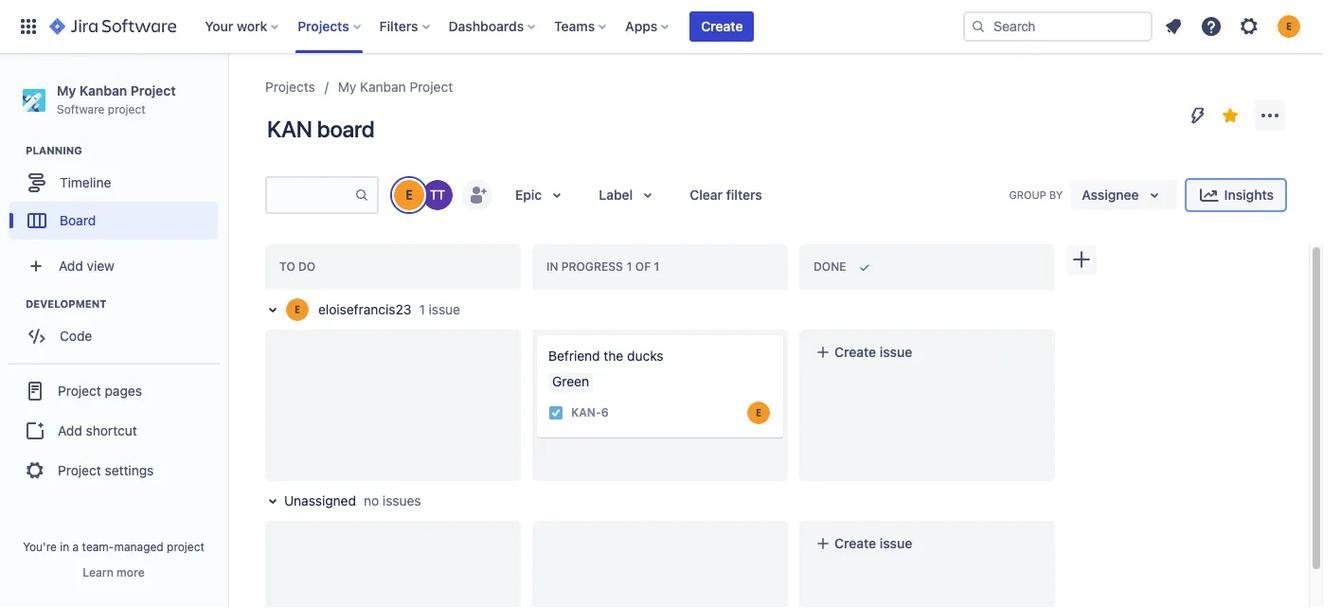 Task type: vqa. For each thing, say whether or not it's contained in the screenshot.
ADD SHORTCUT
yes



Task type: describe. For each thing, give the bounding box(es) containing it.
learn
[[83, 566, 114, 580]]

in
[[60, 540, 69, 554]]

code
[[60, 328, 92, 344]]

more
[[117, 566, 145, 580]]

kan-6 link
[[571, 405, 609, 421]]

group by
[[1010, 189, 1063, 201]]

star kan board image
[[1220, 104, 1242, 127]]

timeline link
[[9, 164, 218, 202]]

group
[[1010, 189, 1047, 201]]

done
[[814, 260, 847, 274]]

planning
[[26, 144, 82, 157]]

clear filters button
[[679, 180, 774, 210]]

filters
[[727, 187, 763, 203]]

do
[[298, 260, 316, 274]]

my for my kanban project software project
[[57, 82, 76, 99]]

create inside 'button'
[[702, 18, 743, 34]]

project inside project pages link
[[58, 383, 101, 399]]

insights image
[[1198, 184, 1221, 207]]

development image
[[3, 293, 26, 316]]

in progress element
[[547, 260, 664, 274]]

you're in a team-managed project
[[23, 540, 205, 554]]

team-
[[82, 540, 114, 554]]

Search field
[[964, 11, 1153, 42]]

board
[[317, 116, 375, 142]]

befriend
[[549, 348, 600, 364]]

6
[[601, 406, 609, 420]]

eloisefrancis23
[[318, 301, 412, 317]]

view
[[87, 258, 115, 274]]

kan-
[[571, 406, 601, 420]]

help image
[[1201, 15, 1223, 38]]

managed
[[114, 540, 164, 554]]

search image
[[971, 19, 986, 34]]

insights button
[[1187, 180, 1286, 210]]

of
[[633, 260, 654, 274]]

add shortcut
[[58, 422, 137, 439]]

create issue button for no issues
[[805, 527, 1051, 561]]

add view button
[[11, 248, 216, 285]]

project inside project settings link
[[58, 462, 101, 478]]

project pages
[[58, 383, 142, 399]]

more image
[[1259, 104, 1282, 127]]

kan-6
[[571, 406, 609, 420]]

the
[[604, 348, 624, 364]]

progress
[[562, 260, 623, 274]]

timeline
[[60, 174, 111, 190]]

terry turtle image
[[423, 180, 453, 210]]

project settings link
[[8, 450, 220, 492]]

automations menu button icon image
[[1187, 104, 1210, 127]]

kan board
[[267, 116, 375, 142]]

create banner
[[0, 0, 1324, 53]]

software
[[57, 102, 105, 116]]

code link
[[9, 318, 218, 356]]

task image
[[549, 406, 564, 421]]

add for add view
[[59, 258, 83, 274]]

projects
[[265, 79, 315, 95]]

development
[[26, 298, 107, 310]]

assignee: eloisefrancis23 image
[[748, 402, 770, 425]]

my kanban project software project
[[57, 82, 176, 116]]



Task type: locate. For each thing, give the bounding box(es) containing it.
assignee button
[[1071, 180, 1178, 210]]

my for my kanban project
[[338, 79, 357, 95]]

project settings
[[58, 462, 154, 478]]

create issue for eloisefrancis23
[[835, 344, 913, 360]]

to
[[280, 260, 295, 274]]

jira software image
[[49, 15, 176, 38], [49, 15, 176, 38]]

create
[[702, 18, 743, 34], [835, 344, 877, 360], [568, 450, 609, 466], [835, 535, 877, 552]]

0 horizontal spatial kanban
[[79, 82, 127, 99]]

shortcut
[[86, 422, 137, 439]]

0 vertical spatial create issue button
[[805, 335, 1051, 370]]

kanban
[[360, 79, 406, 95], [79, 82, 127, 99]]

pages
[[105, 383, 142, 399]]

settings image
[[1239, 15, 1261, 38]]

issues
[[383, 493, 421, 509]]

create issue for no issues
[[835, 535, 913, 552]]

2 vertical spatial create issue
[[835, 535, 913, 552]]

0 vertical spatial create issue
[[835, 344, 913, 360]]

development group
[[9, 297, 226, 361]]

add left the view
[[59, 258, 83, 274]]

create column image
[[1071, 248, 1094, 271]]

add shortcut button
[[8, 412, 220, 450]]

board link
[[9, 202, 218, 240]]

settings
[[105, 462, 154, 478]]

learn more button
[[83, 566, 145, 581]]

group containing project pages
[[8, 363, 220, 498]]

notifications image
[[1163, 15, 1185, 38]]

eloisefrancis23 image
[[394, 180, 425, 210]]

kanban for my kanban project
[[360, 79, 406, 95]]

board
[[60, 212, 96, 228]]

add inside popup button
[[59, 258, 83, 274]]

kanban inside my kanban project software project
[[79, 82, 127, 99]]

assignee
[[1082, 187, 1140, 203]]

unassigned
[[284, 493, 356, 509]]

to do
[[280, 260, 316, 274]]

add view
[[59, 258, 115, 274]]

2 vertical spatial create issue button
[[805, 527, 1051, 561]]

add for add shortcut
[[58, 422, 82, 439]]

my kanban project link
[[338, 76, 453, 99]]

project inside my kanban project software project
[[131, 82, 176, 99]]

in
[[547, 260, 559, 274]]

a
[[73, 540, 79, 554]]

my kanban project
[[338, 79, 453, 95]]

project pages link
[[8, 371, 220, 412]]

kan
[[267, 116, 312, 142]]

1
[[419, 301, 425, 317]]

project
[[410, 79, 453, 95], [131, 82, 176, 99], [58, 383, 101, 399], [58, 462, 101, 478]]

add people image
[[466, 184, 489, 207]]

unassigned no issues
[[284, 493, 421, 509]]

no
[[364, 493, 379, 509]]

projects link
[[265, 76, 315, 99]]

create issue button
[[805, 335, 1051, 370], [537, 442, 784, 476], [805, 527, 1051, 561]]

kanban up board on the left top of the page
[[360, 79, 406, 95]]

project right managed
[[167, 540, 205, 554]]

Search this board text field
[[267, 178, 354, 212]]

create issue button for eloisefrancis23
[[805, 335, 1051, 370]]

my inside my kanban project software project
[[57, 82, 76, 99]]

project inside 'my kanban project' link
[[410, 79, 453, 95]]

1 horizontal spatial project
[[167, 540, 205, 554]]

your profile and settings image
[[1278, 15, 1301, 38]]

kanban up software
[[79, 82, 127, 99]]

planning image
[[3, 139, 26, 162]]

1 horizontal spatial my
[[338, 79, 357, 95]]

planning group
[[9, 143, 226, 246]]

primary element
[[11, 0, 964, 53]]

add
[[59, 258, 83, 274], [58, 422, 82, 439]]

clear
[[690, 187, 723, 203]]

my up board on the left top of the page
[[338, 79, 357, 95]]

1 horizontal spatial kanban
[[360, 79, 406, 95]]

insights
[[1225, 187, 1275, 203]]

1 vertical spatial create issue button
[[537, 442, 784, 476]]

project inside my kanban project software project
[[108, 102, 146, 116]]

kanban for my kanban project software project
[[79, 82, 127, 99]]

1 vertical spatial add
[[58, 422, 82, 439]]

you're
[[23, 540, 57, 554]]

learn more
[[83, 566, 145, 580]]

create issue
[[835, 344, 913, 360], [568, 450, 646, 466], [835, 535, 913, 552]]

project
[[108, 102, 146, 116], [167, 540, 205, 554]]

appswitcher icon image
[[17, 15, 40, 38]]

ducks
[[627, 348, 664, 364]]

eloisefrancis23 1 issue
[[318, 301, 461, 317]]

1 vertical spatial create issue
[[568, 450, 646, 466]]

clear filters
[[690, 187, 763, 203]]

add left shortcut
[[58, 422, 82, 439]]

add inside button
[[58, 422, 82, 439]]

0 vertical spatial add
[[59, 258, 83, 274]]

my
[[338, 79, 357, 95], [57, 82, 76, 99]]

1 vertical spatial project
[[167, 540, 205, 554]]

project right software
[[108, 102, 146, 116]]

my up software
[[57, 82, 76, 99]]

group
[[8, 363, 220, 498]]

0 vertical spatial project
[[108, 102, 146, 116]]

0 horizontal spatial project
[[108, 102, 146, 116]]

befriend the ducks
[[549, 348, 664, 364]]

issue
[[429, 301, 461, 317], [880, 344, 913, 360], [613, 450, 646, 466], [880, 535, 913, 552]]

in progress
[[547, 260, 623, 274]]

by
[[1050, 189, 1063, 201]]

0 horizontal spatial my
[[57, 82, 76, 99]]

create button
[[690, 11, 755, 42]]



